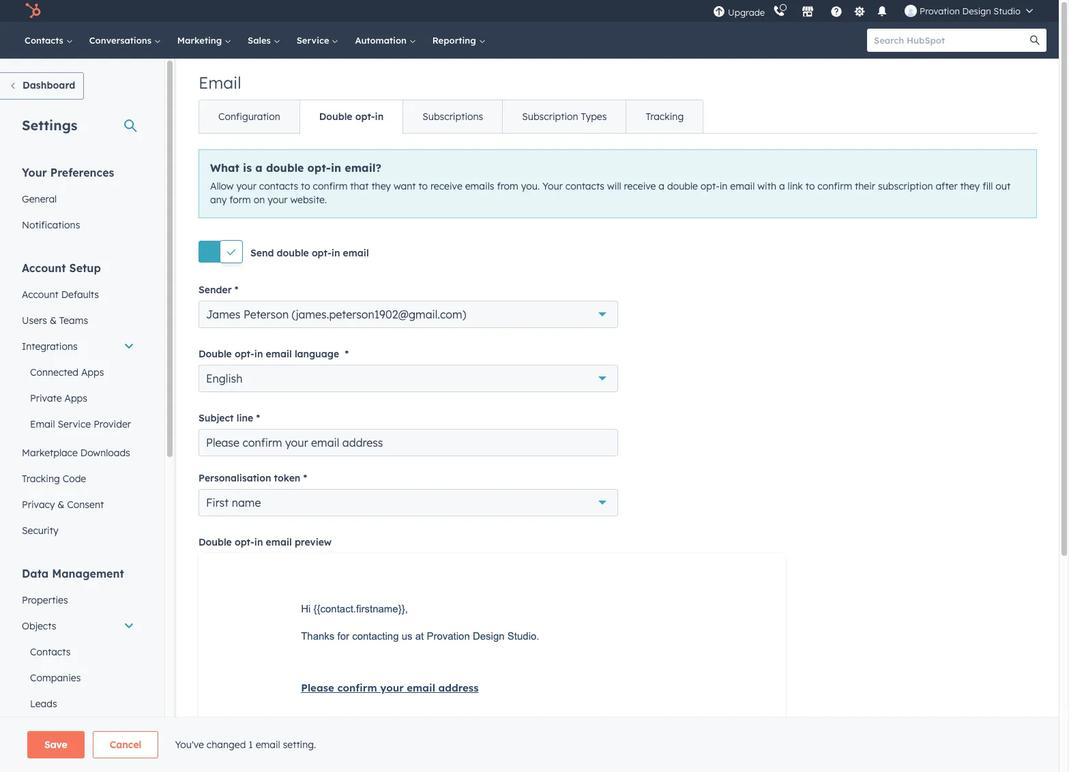 Task type: describe. For each thing, give the bounding box(es) containing it.
help image
[[831, 6, 843, 18]]

subscriptions link
[[403, 100, 503, 133]]

contacting
[[352, 631, 399, 643]]

data management
[[22, 567, 124, 581]]

website.
[[291, 194, 327, 206]]

account for account defaults
[[22, 289, 59, 301]]

on
[[254, 194, 265, 206]]

email for email service provider
[[30, 419, 55, 431]]

0 horizontal spatial design
[[338, 751, 364, 761]]

search image
[[1031, 36, 1041, 45]]

contacts link for companies link
[[14, 640, 143, 666]]

sales link
[[240, 22, 289, 59]]

what is a double opt-in email? allow your contacts to confirm that they want to receive emails from you. your contacts will receive a double opt-in email with a link to confirm their subscription after they fill out any form on your website.
[[210, 161, 1011, 206]]

management
[[52, 567, 124, 581]]

help button
[[826, 0, 849, 22]]

opt- down 'name'
[[235, 537, 255, 549]]

personalisation
[[199, 473, 271, 485]]

double for double opt-in email language
[[199, 348, 232, 361]]

marketing
[[177, 35, 225, 46]]

in down the peterson in the top of the page
[[255, 348, 263, 361]]

downloads
[[80, 447, 130, 460]]

opt- up website.
[[308, 161, 331, 175]]

upgrade image
[[714, 6, 726, 18]]

calling icon button
[[768, 2, 791, 20]]

hubspot link
[[16, 3, 51, 19]]

users & teams link
[[14, 308, 143, 334]]

navigation containing configuration
[[199, 100, 704, 134]]

tickets link
[[14, 744, 143, 769]]

3 to from the left
[[806, 180, 816, 193]]

name
[[232, 497, 261, 510]]

subscription
[[523, 111, 579, 123]]

security
[[22, 525, 58, 537]]

2 contacts from the left
[[566, 180, 605, 193]]

hubspot image
[[25, 3, 41, 19]]

conversations link
[[81, 22, 169, 59]]

tracking for tracking code
[[22, 473, 60, 485]]

2 vertical spatial your
[[380, 682, 404, 695]]

settings
[[22, 117, 78, 134]]

companies
[[30, 673, 81, 685]]

subscriptions
[[423, 111, 484, 123]]

email?
[[345, 161, 382, 175]]

provation design studio button
[[897, 0, 1042, 22]]

1
[[249, 739, 253, 752]]

contacts inside data management element
[[30, 647, 71, 659]]

calling icon image
[[774, 5, 786, 18]]

your preferences
[[22, 166, 114, 180]]

confirm right please
[[338, 682, 377, 695]]

privacy & consent
[[22, 499, 104, 511]]

after
[[936, 180, 958, 193]]

in left the with
[[720, 180, 728, 193]]

email for email
[[199, 72, 242, 93]]

account setup element
[[14, 261, 143, 544]]

consent
[[67, 499, 104, 511]]

1 receive from the left
[[431, 180, 463, 193]]

tracking code
[[22, 473, 86, 485]]

contacts link for the conversations link
[[16, 22, 81, 59]]

types
[[581, 111, 607, 123]]

notifications image
[[877, 6, 889, 18]]

save
[[44, 739, 67, 752]]

2 horizontal spatial a
[[780, 180, 786, 193]]

please confirm your email address link
[[301, 682, 479, 695]]

that
[[350, 180, 369, 193]]

objects button
[[14, 614, 143, 640]]

connected apps link
[[14, 360, 143, 386]]

& for privacy
[[58, 499, 64, 511]]

form
[[230, 194, 251, 206]]

peterson
[[244, 308, 289, 322]]

changed
[[207, 739, 246, 752]]

& for users
[[50, 315, 57, 327]]

settings link
[[851, 4, 869, 18]]

will
[[608, 180, 622, 193]]

personalisation token
[[199, 473, 301, 485]]

james peterson (james.peterson1902@gmail.com) button
[[199, 301, 618, 329]]

in left email?
[[331, 161, 342, 175]]

0 horizontal spatial studio
[[366, 751, 389, 761]]

hi {{contact.firstname}},
[[301, 604, 408, 615]]

users
[[22, 315, 47, 327]]

2 to from the left
[[419, 180, 428, 193]]

please
[[301, 682, 334, 695]]

security link
[[14, 518, 143, 544]]

{{contact.firstname}},
[[314, 604, 408, 615]]

private
[[30, 393, 62, 405]]

2 receive from the left
[[624, 180, 656, 193]]

email service provider link
[[14, 412, 143, 438]]

opt- inside "link"
[[355, 111, 375, 123]]

first name button
[[199, 490, 618, 517]]

apps for private apps
[[65, 393, 87, 405]]

properties link
[[14, 588, 143, 614]]

address
[[439, 682, 479, 695]]

Search HubSpot search field
[[868, 29, 1035, 52]]

in inside "link"
[[375, 111, 384, 123]]

you.
[[521, 180, 540, 193]]

defaults
[[61, 289, 99, 301]]

automation link
[[347, 22, 425, 59]]

is
[[243, 161, 252, 175]]

with
[[758, 180, 777, 193]]

allow
[[210, 180, 234, 193]]

confirm left their
[[818, 180, 853, 193]]

marketplace downloads link
[[14, 440, 143, 466]]

james
[[206, 308, 241, 322]]

email inside what is a double opt-in email? allow your contacts to confirm that they want to receive emails from you. your contacts will receive a double opt-in email with a link to confirm their subscription after they fill out any form on your website.
[[731, 180, 755, 193]]

studio inside popup button
[[994, 5, 1021, 16]]

studio.
[[508, 631, 540, 643]]

1 vertical spatial provation design studio
[[301, 751, 389, 761]]

their
[[856, 180, 876, 193]]

marketplaces image
[[802, 6, 815, 18]]

1 horizontal spatial your
[[268, 194, 288, 206]]

0 vertical spatial service
[[297, 35, 332, 46]]



Task type: locate. For each thing, give the bounding box(es) containing it.
token
[[274, 473, 301, 485]]

contacts link up companies
[[14, 640, 143, 666]]

your up form
[[237, 180, 257, 193]]

a right is
[[256, 161, 263, 175]]

1 vertical spatial account
[[22, 289, 59, 301]]

tracking for tracking
[[646, 111, 684, 123]]

2 horizontal spatial to
[[806, 180, 816, 193]]

a right will
[[659, 180, 665, 193]]

1 horizontal spatial service
[[297, 35, 332, 46]]

configuration
[[218, 111, 280, 123]]

you've
[[175, 739, 204, 752]]

& right the users
[[50, 315, 57, 327]]

0 vertical spatial email
[[199, 72, 242, 93]]

email right 1
[[256, 739, 280, 752]]

to up website.
[[301, 180, 310, 193]]

2 vertical spatial design
[[338, 751, 364, 761]]

dashboard link
[[0, 72, 84, 100]]

provation design studio inside popup button
[[920, 5, 1021, 16]]

link
[[788, 180, 804, 193]]

1 vertical spatial email
[[30, 419, 55, 431]]

email for double opt-in email language
[[266, 348, 292, 361]]

2 horizontal spatial design
[[963, 5, 992, 16]]

cancel
[[110, 739, 142, 752]]

0 horizontal spatial to
[[301, 180, 310, 193]]

subscription types link
[[503, 100, 626, 133]]

2 vertical spatial provation
[[301, 751, 336, 761]]

connected apps
[[30, 367, 104, 379]]

contacts left will
[[566, 180, 605, 193]]

account up the users
[[22, 289, 59, 301]]

0 horizontal spatial your
[[22, 166, 47, 180]]

private apps link
[[14, 386, 143, 412]]

design left the studio.
[[473, 631, 505, 643]]

leads link
[[14, 692, 143, 718]]

0 horizontal spatial provation
[[301, 751, 336, 761]]

email inside account setup element
[[30, 419, 55, 431]]

0 vertical spatial account
[[22, 262, 66, 275]]

email left preview
[[266, 537, 292, 549]]

1 vertical spatial double
[[668, 180, 698, 193]]

0 vertical spatial contacts link
[[16, 22, 81, 59]]

your
[[237, 180, 257, 193], [268, 194, 288, 206], [380, 682, 404, 695]]

0 vertical spatial design
[[963, 5, 992, 16]]

data management element
[[14, 567, 143, 773]]

0 vertical spatial provation
[[920, 5, 961, 16]]

double down first
[[199, 537, 232, 549]]

provation
[[920, 5, 961, 16], [427, 631, 470, 643], [301, 751, 336, 761]]

your up the general
[[22, 166, 47, 180]]

your inside what is a double opt-in email? allow your contacts to confirm that they want to receive emails from you. your contacts will receive a double opt-in email with a link to confirm their subscription after they fill out any form on your website.
[[543, 180, 563, 193]]

0 horizontal spatial contacts
[[259, 180, 298, 193]]

out
[[996, 180, 1011, 193]]

0 vertical spatial provation design studio
[[920, 5, 1021, 16]]

double up english
[[199, 348, 232, 361]]

0 vertical spatial double
[[266, 161, 304, 175]]

automation
[[355, 35, 410, 46]]

in
[[375, 111, 384, 123], [331, 161, 342, 175], [720, 180, 728, 193], [332, 247, 340, 260], [255, 348, 263, 361], [255, 537, 263, 549]]

2 vertical spatial double
[[199, 537, 232, 549]]

notifications button
[[871, 0, 894, 22]]

0 horizontal spatial &
[[50, 315, 57, 327]]

to right link
[[806, 180, 816, 193]]

1 horizontal spatial provation design studio
[[920, 5, 1021, 16]]

account for account setup
[[22, 262, 66, 275]]

service down private apps link
[[58, 419, 91, 431]]

reporting
[[433, 35, 479, 46]]

0 vertical spatial your
[[22, 166, 47, 180]]

any
[[210, 194, 227, 206]]

deals link
[[14, 718, 143, 744]]

preview
[[295, 537, 332, 549]]

apps for connected apps
[[81, 367, 104, 379]]

tracking inside account setup element
[[22, 473, 60, 485]]

menu
[[712, 0, 1043, 22]]

1 horizontal spatial design
[[473, 631, 505, 643]]

at
[[416, 631, 424, 643]]

email for you've changed 1 email setting.
[[256, 739, 280, 752]]

general
[[22, 193, 57, 206]]

objects
[[22, 621, 56, 633]]

emails
[[465, 180, 495, 193]]

2 horizontal spatial your
[[380, 682, 404, 695]]

provation right the at
[[427, 631, 470, 643]]

privacy
[[22, 499, 55, 511]]

1 vertical spatial contacts
[[30, 647, 71, 659]]

subscription
[[879, 180, 934, 193]]

2 they from the left
[[961, 180, 981, 193]]

apps down connected apps link
[[65, 393, 87, 405]]

tracking inside "link"
[[646, 111, 684, 123]]

in down 'name'
[[255, 537, 263, 549]]

marketplace
[[22, 447, 78, 460]]

tickets
[[30, 750, 61, 763]]

your right on
[[268, 194, 288, 206]]

companies link
[[14, 666, 143, 692]]

subject line
[[199, 413, 254, 425]]

email up configuration
[[199, 72, 242, 93]]

0 horizontal spatial email
[[30, 419, 55, 431]]

configuration link
[[199, 100, 300, 133]]

cancel button
[[93, 732, 159, 759]]

1 vertical spatial tracking
[[22, 473, 60, 485]]

receive right will
[[624, 180, 656, 193]]

0 horizontal spatial they
[[372, 180, 391, 193]]

email down private
[[30, 419, 55, 431]]

1 vertical spatial provation
[[427, 631, 470, 643]]

language
[[295, 348, 339, 361]]

double for double opt-in email preview
[[199, 537, 232, 549]]

they right that
[[372, 180, 391, 193]]

opt- up email?
[[355, 111, 375, 123]]

1 to from the left
[[301, 180, 310, 193]]

email
[[731, 180, 755, 193], [343, 247, 369, 260], [266, 348, 292, 361], [266, 537, 292, 549], [407, 682, 436, 695], [256, 739, 280, 752]]

Subject line text field
[[199, 430, 618, 457]]

& inside users & teams link
[[50, 315, 57, 327]]

tracking
[[646, 111, 684, 123], [22, 473, 60, 485]]

want
[[394, 180, 416, 193]]

email for please confirm your email address
[[407, 682, 436, 695]]

opt- up english
[[235, 348, 255, 361]]

notifications link
[[14, 212, 143, 238]]

& inside privacy & consent link
[[58, 499, 64, 511]]

settings image
[[854, 6, 866, 18]]

design inside popup button
[[963, 5, 992, 16]]

double opt-in email language
[[199, 348, 342, 361]]

0 vertical spatial double
[[319, 111, 353, 123]]

1 horizontal spatial your
[[543, 180, 563, 193]]

navigation
[[199, 100, 704, 134]]

1 horizontal spatial to
[[419, 180, 428, 193]]

menu containing provation design studio
[[712, 0, 1043, 22]]

your right you.
[[543, 180, 563, 193]]

account defaults
[[22, 289, 99, 301]]

1 horizontal spatial a
[[659, 180, 665, 193]]

0 vertical spatial tracking
[[646, 111, 684, 123]]

marketplaces button
[[794, 0, 823, 22]]

1 vertical spatial service
[[58, 419, 91, 431]]

1 horizontal spatial receive
[[624, 180, 656, 193]]

save button
[[27, 732, 85, 759]]

0 horizontal spatial service
[[58, 419, 91, 431]]

a left link
[[780, 180, 786, 193]]

1 horizontal spatial provation
[[427, 631, 470, 643]]

us
[[402, 631, 413, 643]]

1 horizontal spatial studio
[[994, 5, 1021, 16]]

0 horizontal spatial provation design studio
[[301, 751, 389, 761]]

preferences
[[50, 166, 114, 180]]

apps up private apps link
[[81, 367, 104, 379]]

1 horizontal spatial tracking
[[646, 111, 684, 123]]

double up email?
[[319, 111, 353, 123]]

tracking code link
[[14, 466, 143, 492]]

private apps
[[30, 393, 87, 405]]

your down us
[[380, 682, 404, 695]]

email for double opt-in email preview
[[266, 537, 292, 549]]

they left fill
[[961, 180, 981, 193]]

contacts up on
[[259, 180, 298, 193]]

upgrade
[[729, 6, 765, 17]]

in up james peterson (james.peterson1902@gmail.com)
[[332, 247, 340, 260]]

english
[[206, 372, 243, 386]]

dashboard
[[23, 79, 75, 91]]

1 vertical spatial design
[[473, 631, 505, 643]]

1 horizontal spatial contacts
[[566, 180, 605, 193]]

fill
[[983, 180, 994, 193]]

0 horizontal spatial a
[[256, 161, 263, 175]]

email left the with
[[731, 180, 755, 193]]

double opt-in email preview
[[199, 537, 332, 549]]

double inside "link"
[[319, 111, 353, 123]]

1 they from the left
[[372, 180, 391, 193]]

contacts
[[25, 35, 66, 46], [30, 647, 71, 659]]

conversations
[[89, 35, 154, 46]]

0 vertical spatial contacts
[[25, 35, 66, 46]]

in up email?
[[375, 111, 384, 123]]

provation down please
[[301, 751, 336, 761]]

notifications
[[22, 219, 80, 231]]

send
[[251, 247, 274, 260]]

data
[[22, 567, 49, 581]]

1 vertical spatial contacts link
[[14, 640, 143, 666]]

subject
[[199, 413, 234, 425]]

1 vertical spatial double
[[199, 348, 232, 361]]

marketing link
[[169, 22, 240, 59]]

sender
[[199, 284, 232, 296]]

send double opt-in email
[[251, 247, 369, 260]]

confirm up website.
[[313, 180, 348, 193]]

email left "address"
[[407, 682, 436, 695]]

service inside account setup element
[[58, 419, 91, 431]]

account
[[22, 262, 66, 275], [22, 289, 59, 301]]

design up search hubspot search field
[[963, 5, 992, 16]]

1 vertical spatial studio
[[366, 751, 389, 761]]

0 horizontal spatial your
[[237, 180, 257, 193]]

opt- left the with
[[701, 180, 720, 193]]

first name
[[206, 497, 261, 510]]

contacts down hubspot link
[[25, 35, 66, 46]]

integrations
[[22, 341, 78, 353]]

sales
[[248, 35, 274, 46]]

0 horizontal spatial receive
[[431, 180, 463, 193]]

1 vertical spatial your
[[543, 180, 563, 193]]

1 horizontal spatial &
[[58, 499, 64, 511]]

to
[[301, 180, 310, 193], [419, 180, 428, 193], [806, 180, 816, 193]]

users & teams
[[22, 315, 88, 327]]

line
[[237, 413, 254, 425]]

subscription types
[[523, 111, 607, 123]]

0 vertical spatial &
[[50, 315, 57, 327]]

marketplace downloads
[[22, 447, 130, 460]]

english button
[[199, 365, 618, 393]]

contacts link down hubspot link
[[16, 22, 81, 59]]

0 vertical spatial studio
[[994, 5, 1021, 16]]

search button
[[1024, 29, 1047, 52]]

from
[[497, 180, 519, 193]]

james peterson image
[[905, 5, 918, 17]]

0 vertical spatial apps
[[81, 367, 104, 379]]

design right setting.
[[338, 751, 364, 761]]

your preferences element
[[14, 165, 143, 238]]

provation inside popup button
[[920, 5, 961, 16]]

2 account from the top
[[22, 289, 59, 301]]

0 vertical spatial your
[[237, 180, 257, 193]]

contacts up companies
[[30, 647, 71, 659]]

service right sales link
[[297, 35, 332, 46]]

general link
[[14, 186, 143, 212]]

a
[[256, 161, 263, 175], [659, 180, 665, 193], [780, 180, 786, 193]]

thanks
[[301, 631, 335, 643]]

1 vertical spatial &
[[58, 499, 64, 511]]

1 contacts from the left
[[259, 180, 298, 193]]

1 vertical spatial your
[[268, 194, 288, 206]]

& right privacy
[[58, 499, 64, 511]]

they
[[372, 180, 391, 193], [961, 180, 981, 193]]

email left language
[[266, 348, 292, 361]]

1 account from the top
[[22, 262, 66, 275]]

opt- down website.
[[312, 247, 332, 260]]

integrations button
[[14, 334, 143, 360]]

2 vertical spatial double
[[277, 247, 309, 260]]

receive left emails
[[431, 180, 463, 193]]

email up james peterson (james.peterson1902@gmail.com)
[[343, 247, 369, 260]]

2 horizontal spatial provation
[[920, 5, 961, 16]]

1 horizontal spatial email
[[199, 72, 242, 93]]

provation right the james peterson icon
[[920, 5, 961, 16]]

thanks for contacting us at provation design studio.
[[301, 631, 540, 643]]

1 horizontal spatial they
[[961, 180, 981, 193]]

provider
[[94, 419, 131, 431]]

double for double opt-in
[[319, 111, 353, 123]]

0 horizontal spatial tracking
[[22, 473, 60, 485]]

code
[[63, 473, 86, 485]]

you've changed 1 email setting.
[[175, 739, 316, 752]]

to right the 'want'
[[419, 180, 428, 193]]

1 vertical spatial apps
[[65, 393, 87, 405]]

account up account defaults
[[22, 262, 66, 275]]

james peterson (james.peterson1902@gmail.com)
[[206, 308, 467, 322]]



Task type: vqa. For each thing, say whether or not it's contained in the screenshot.
Close image
no



